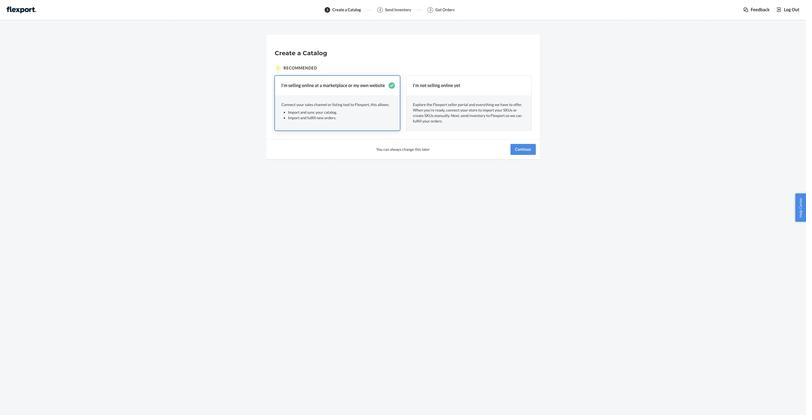 Task type: locate. For each thing, give the bounding box(es) containing it.
when
[[413, 108, 423, 112]]

create
[[332, 7, 344, 12], [275, 49, 296, 57]]

tool
[[343, 102, 350, 107]]

1 vertical spatial create
[[275, 49, 296, 57]]

connect
[[281, 102, 296, 107]]

or
[[348, 83, 353, 88], [328, 102, 332, 107], [513, 108, 517, 112]]

orders. inside explore the flexport seller portal and everything we have to offer. when you're ready, connect your store to import your skus or create skus manually. next, send inventory to flexport so we can fulfill your orders.
[[431, 119, 443, 123]]

continue
[[515, 147, 531, 152]]

orders. inside import and sync your catalog. import and fulfill new orders.
[[324, 115, 336, 120]]

catalog left 2
[[348, 7, 361, 12]]

can inside explore the flexport seller portal and everything we have to offer. when you're ready, connect your store to import your skus or create skus manually. next, send inventory to flexport so we can fulfill your orders.
[[516, 113, 522, 118]]

2 selling from the left
[[428, 83, 440, 88]]

a right 1
[[345, 7, 347, 12]]

continue link
[[511, 144, 536, 155]]

online left yet
[[441, 83, 453, 88]]

at
[[315, 83, 319, 88]]

0 vertical spatial create a catalog
[[332, 7, 361, 12]]

you're
[[424, 108, 435, 112]]

this
[[371, 102, 377, 107], [415, 147, 421, 152]]

fulfill down sync
[[307, 115, 316, 120]]

yet
[[454, 83, 460, 88]]

and
[[469, 102, 475, 107], [300, 110, 307, 115], [300, 115, 307, 120]]

your up new
[[316, 110, 323, 115]]

explore the flexport seller portal and everything we have to offer. when you're ready, connect your store to import your skus or create skus manually. next, send inventory to flexport so we can fulfill your orders.
[[413, 102, 522, 123]]

flexport logo image
[[7, 7, 36, 13]]

0 vertical spatial create
[[332, 7, 344, 12]]

0 vertical spatial or
[[348, 83, 353, 88]]

create up recommended
[[275, 49, 296, 57]]

a
[[345, 7, 347, 12], [297, 49, 301, 57], [320, 83, 322, 88]]

import
[[483, 108, 494, 112]]

flexport up ready,
[[433, 102, 447, 107]]

1 horizontal spatial selling
[[428, 83, 440, 88]]

and down sales
[[300, 115, 307, 120]]

this left allows:
[[371, 102, 377, 107]]

can
[[516, 113, 522, 118], [383, 147, 389, 152]]

0 horizontal spatial online
[[302, 83, 314, 88]]

flexport left so
[[491, 113, 505, 118]]

and left sync
[[300, 110, 307, 115]]

0 vertical spatial import
[[288, 110, 300, 115]]

help center button
[[796, 193, 806, 222]]

0 horizontal spatial we
[[495, 102, 500, 107]]

or inside explore the flexport seller portal and everything we have to offer. when you're ready, connect your store to import your skus or create skus manually. next, send inventory to flexport so we can fulfill your orders.
[[513, 108, 517, 112]]

0 horizontal spatial this
[[371, 102, 377, 107]]

a up recommended
[[297, 49, 301, 57]]

help
[[798, 210, 803, 218]]

2 vertical spatial and
[[300, 115, 307, 120]]

1 horizontal spatial a
[[320, 83, 322, 88]]

fulfill inside import and sync your catalog. import and fulfill new orders.
[[307, 115, 316, 120]]

1 horizontal spatial online
[[441, 83, 453, 88]]

explore
[[413, 102, 426, 107]]

2 horizontal spatial or
[[513, 108, 517, 112]]

allows:
[[378, 102, 389, 107]]

orders. down catalog.
[[324, 115, 336, 120]]

1 horizontal spatial this
[[415, 147, 421, 152]]

0 vertical spatial catalog
[[348, 7, 361, 12]]

2 horizontal spatial a
[[345, 7, 347, 12]]

we left have
[[495, 102, 500, 107]]

or down offer. in the top of the page
[[513, 108, 517, 112]]

sync
[[307, 110, 315, 115]]

skus down you're
[[424, 113, 434, 118]]

online
[[302, 83, 314, 88], [441, 83, 453, 88]]

orders.
[[324, 115, 336, 120], [431, 119, 443, 123]]

everything
[[476, 102, 494, 107]]

catalog up recommended
[[303, 49, 327, 57]]

manually.
[[434, 113, 450, 118]]

later
[[422, 147, 430, 152]]

out
[[792, 7, 800, 12]]

0 vertical spatial a
[[345, 7, 347, 12]]

create right 1
[[332, 7, 344, 12]]

orders. down manually.
[[431, 119, 443, 123]]

can down offer. in the top of the page
[[516, 113, 522, 118]]

1 vertical spatial create a catalog
[[275, 49, 327, 57]]

1 horizontal spatial catalog
[[348, 7, 361, 12]]

3
[[430, 8, 431, 12]]

check image
[[389, 82, 395, 89]]

2 online from the left
[[441, 83, 453, 88]]

a right at
[[320, 83, 322, 88]]

fulfill
[[307, 115, 316, 120], [413, 119, 422, 123]]

2 vertical spatial or
[[513, 108, 517, 112]]

0 vertical spatial flexport
[[433, 102, 447, 107]]

1 selling from the left
[[288, 83, 301, 88]]

0 vertical spatial can
[[516, 113, 522, 118]]

skus up so
[[503, 108, 513, 112]]

to right tool
[[351, 102, 354, 107]]

your
[[296, 102, 304, 107], [460, 108, 468, 112], [495, 108, 503, 112], [316, 110, 323, 115], [422, 119, 430, 123]]

1 vertical spatial this
[[415, 147, 421, 152]]

0 horizontal spatial create a catalog
[[275, 49, 327, 57]]

and up store
[[469, 102, 475, 107]]

selling right i'm
[[288, 83, 301, 88]]

0 horizontal spatial fulfill
[[307, 115, 316, 120]]

1 vertical spatial or
[[328, 102, 332, 107]]

connect your sales channel or listing tool to flexport, this allows:
[[281, 102, 389, 107]]

flexport
[[433, 102, 447, 107], [491, 113, 505, 118]]

or left my
[[348, 83, 353, 88]]

create a catalog up recommended
[[275, 49, 327, 57]]

1 vertical spatial a
[[297, 49, 301, 57]]

catalog.
[[324, 110, 337, 115]]

your left sales
[[296, 102, 304, 107]]

can right the you
[[383, 147, 389, 152]]

1 horizontal spatial orders.
[[431, 119, 443, 123]]

0 horizontal spatial create
[[275, 49, 296, 57]]

your inside import and sync your catalog. import and fulfill new orders.
[[316, 110, 323, 115]]

channel
[[314, 102, 327, 107]]

1 horizontal spatial we
[[510, 113, 515, 118]]

1 horizontal spatial create a catalog
[[332, 7, 361, 12]]

get
[[435, 7, 442, 12]]

fulfill down create
[[413, 119, 422, 123]]

0 horizontal spatial orders.
[[324, 115, 336, 120]]

0 horizontal spatial catalog
[[303, 49, 327, 57]]

1 online from the left
[[302, 83, 314, 88]]

skus
[[503, 108, 513, 112], [424, 113, 434, 118]]

0 horizontal spatial can
[[383, 147, 389, 152]]

connect
[[446, 108, 460, 112]]

own
[[360, 83, 369, 88]]

recommended
[[284, 66, 317, 70]]

offer.
[[513, 102, 522, 107]]

new
[[317, 115, 324, 120]]

this left 'later'
[[415, 147, 421, 152]]

0 vertical spatial skus
[[503, 108, 513, 112]]

1 horizontal spatial flexport
[[491, 113, 505, 118]]

selling right not
[[428, 83, 440, 88]]

i'm selling online at a marketplace or my own website
[[281, 83, 385, 88]]

0 horizontal spatial or
[[328, 102, 332, 107]]

import
[[288, 110, 300, 115], [288, 115, 300, 120]]

create a catalog
[[332, 7, 361, 12], [275, 49, 327, 57]]

catalog
[[348, 7, 361, 12], [303, 49, 327, 57]]

1 vertical spatial import
[[288, 115, 300, 120]]

we right so
[[510, 113, 515, 118]]

flexport,
[[355, 102, 370, 107]]

import and sync your catalog. import and fulfill new orders.
[[288, 110, 337, 120]]

to
[[351, 102, 354, 107], [509, 102, 513, 107], [478, 108, 482, 112], [486, 113, 490, 118]]

always
[[390, 147, 401, 152]]

to down import
[[486, 113, 490, 118]]

0 horizontal spatial selling
[[288, 83, 301, 88]]

or left the listing
[[328, 102, 332, 107]]

1 horizontal spatial fulfill
[[413, 119, 422, 123]]

1 vertical spatial skus
[[424, 113, 434, 118]]

0 vertical spatial this
[[371, 102, 377, 107]]

online left at
[[302, 83, 314, 88]]

0 vertical spatial and
[[469, 102, 475, 107]]

0 horizontal spatial a
[[297, 49, 301, 57]]

create a catalog right 1
[[332, 7, 361, 12]]

inventory
[[469, 113, 486, 118]]

1 horizontal spatial can
[[516, 113, 522, 118]]

selling
[[288, 83, 301, 88], [428, 83, 440, 88]]

1 vertical spatial and
[[300, 110, 307, 115]]

1
[[327, 8, 328, 12]]

1 vertical spatial catalog
[[303, 49, 327, 57]]

we
[[495, 102, 500, 107], [510, 113, 515, 118]]



Task type: describe. For each thing, give the bounding box(es) containing it.
fulfill inside explore the flexport seller portal and everything we have to offer. when you're ready, connect your store to import your skus or create skus manually. next, send inventory to flexport so we can fulfill your orders.
[[413, 119, 422, 123]]

portal
[[458, 102, 468, 107]]

ready,
[[435, 108, 445, 112]]

1 import from the top
[[288, 110, 300, 115]]

0 horizontal spatial skus
[[424, 113, 434, 118]]

you
[[376, 147, 383, 152]]

not
[[420, 83, 427, 88]]

i'm
[[281, 83, 287, 88]]

seller
[[448, 102, 457, 107]]

0 vertical spatial we
[[495, 102, 500, 107]]

store
[[469, 108, 478, 112]]

your up the send
[[460, 108, 468, 112]]

get orders
[[435, 7, 455, 12]]

orders
[[443, 7, 455, 12]]

1 horizontal spatial or
[[348, 83, 353, 88]]

marketplace
[[323, 83, 347, 88]]

feedback
[[751, 7, 770, 12]]

to right have
[[509, 102, 513, 107]]

send inventory
[[385, 7, 411, 12]]

the
[[427, 102, 432, 107]]

change
[[402, 147, 414, 152]]

center
[[798, 198, 803, 209]]

log out
[[784, 7, 800, 12]]

send
[[461, 113, 469, 118]]

inventory
[[394, 7, 411, 12]]

your down create
[[422, 119, 430, 123]]

1 horizontal spatial create
[[332, 7, 344, 12]]

create
[[413, 113, 424, 118]]

2 import from the top
[[288, 115, 300, 120]]

to up inventory
[[478, 108, 482, 112]]

and inside explore the flexport seller portal and everything we have to offer. when you're ready, connect your store to import your skus or create skus manually. next, send inventory to flexport so we can fulfill your orders.
[[469, 102, 475, 107]]

website
[[370, 83, 385, 88]]

next,
[[451, 113, 460, 118]]

1 vertical spatial flexport
[[491, 113, 505, 118]]

send
[[385, 7, 394, 12]]

log out button
[[776, 7, 800, 13]]

help center
[[798, 198, 803, 218]]

so
[[506, 113, 509, 118]]

0 horizontal spatial flexport
[[433, 102, 447, 107]]

feedback link
[[743, 7, 770, 13]]

sales
[[305, 102, 313, 107]]

your down have
[[495, 108, 503, 112]]

i'm not selling online yet
[[413, 83, 460, 88]]

log
[[784, 7, 791, 12]]

1 horizontal spatial skus
[[503, 108, 513, 112]]

my
[[353, 83, 359, 88]]

i'm
[[413, 83, 419, 88]]

2
[[379, 8, 381, 12]]

you can always change this later
[[376, 147, 430, 152]]

1 vertical spatial can
[[383, 147, 389, 152]]

listing
[[332, 102, 342, 107]]

continue button
[[511, 144, 536, 155]]

have
[[500, 102, 508, 107]]

1 vertical spatial we
[[510, 113, 515, 118]]

2 vertical spatial a
[[320, 83, 322, 88]]



Task type: vqa. For each thing, say whether or not it's contained in the screenshot.
2
yes



